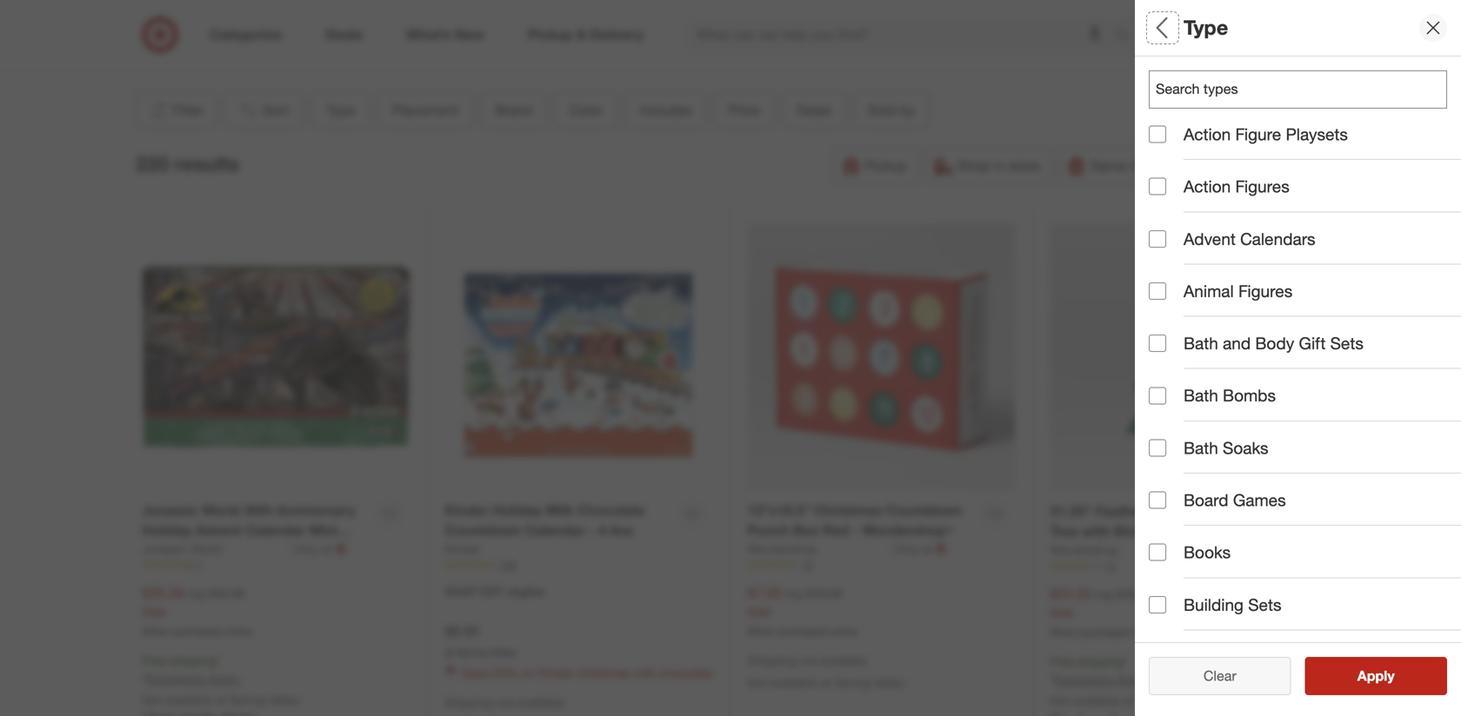 Task type: locate. For each thing, give the bounding box(es) containing it.
wondershop™ inside 13"x16.5" christmas countdown punch box red - wondershop™
[[863, 522, 954, 539]]

deals button up pickup button
[[782, 91, 847, 130]]

1 vertical spatial includes
[[1149, 318, 1216, 338]]

not down $7.00 reg $10.00 sale when purchased online
[[799, 654, 817, 669]]

books
[[1184, 543, 1231, 563]]

sponsored
[[1201, 60, 1253, 73]]

¬ up 16 'link'
[[936, 541, 947, 558]]

sold up pickup
[[868, 102, 897, 119]]

sale for $26.39
[[142, 604, 166, 620]]

figures for action figures
[[1236, 177, 1290, 197]]

0 horizontal spatial price
[[729, 102, 760, 119]]

online inside the $24.50 reg $35.00 sale when purchased online
[[1133, 626, 1161, 639]]

sale for $7.00
[[748, 604, 771, 620]]

kinder up the snap
[[445, 542, 481, 557]]

kinder right on
[[538, 666, 574, 681]]

on
[[521, 666, 535, 681]]

when down $24.50
[[1050, 626, 1077, 639]]

1 vertical spatial wondershop™
[[1104, 563, 1195, 580]]

free shipping * * exclusions apply. down the $24.50 reg $35.00 sale when purchased online on the bottom
[[1050, 655, 1149, 688]]

only up 16 'link'
[[894, 542, 918, 557]]

with
[[1082, 523, 1110, 540]]

0 vertical spatial advent
[[1184, 229, 1236, 249]]

0 vertical spatial not
[[799, 654, 817, 669]]

free down $26.39 reg $32.99 sale when purchased online
[[142, 654, 166, 669]]

when for $24.50
[[1050, 626, 1077, 639]]

guest rating button
[[1149, 544, 1461, 605]]

wondershop for tree
[[1050, 543, 1120, 558]]

1 vertical spatial brand
[[1149, 196, 1196, 216]]

shipping down $7.00 reg $10.00 sale when purchased online
[[748, 654, 796, 669]]

0 horizontal spatial when
[[142, 625, 169, 638]]

exclusions down $26.39 reg $32.99 sale when purchased online
[[147, 672, 205, 687]]

color inside all filters dialog
[[1149, 257, 1192, 277]]

1 horizontal spatial apply.
[[1116, 673, 1149, 688]]

purchased inside $7.00 reg $10.00 sale when purchased online
[[778, 625, 827, 638]]

exclusions apply. link
[[147, 672, 241, 687], [1055, 673, 1149, 688]]

0 horizontal spatial exclusions apply. link
[[147, 672, 241, 687]]

1 horizontal spatial countdown
[[886, 502, 963, 519]]

anniversary
[[277, 502, 355, 519]]

0 vertical spatial christmas
[[814, 502, 882, 519]]

all filters dialog
[[1135, 0, 1461, 717]]

0 horizontal spatial by
[[901, 102, 915, 119]]

results right 220
[[175, 152, 239, 176]]

None text field
[[1149, 70, 1447, 109]]

sold by
[[868, 102, 915, 119], [1149, 501, 1207, 521]]

results inside button
[[1368, 668, 1413, 685]]

bath for bath soaks
[[1184, 438, 1218, 458]]

0 vertical spatial figures
[[1236, 177, 1290, 197]]

reg
[[187, 586, 205, 601], [785, 586, 803, 601], [1095, 587, 1113, 602]]

world up 7 on the bottom left of the page
[[191, 542, 222, 557]]

deals button
[[782, 91, 847, 130], [1149, 422, 1461, 483]]

only
[[293, 542, 318, 557], [894, 542, 918, 557], [1197, 543, 1221, 558]]

1 action from the top
[[1184, 124, 1231, 144]]

-
[[589, 522, 595, 539], [853, 522, 859, 539], [1094, 563, 1100, 580]]

reg down "13"
[[1095, 587, 1113, 602]]

1 clear from the left
[[1195, 668, 1228, 685]]

figures for animal figures
[[1239, 281, 1293, 301]]

figures down action figure playsets
[[1236, 177, 1290, 197]]

clear down fpo/apo
[[1204, 668, 1237, 685]]

1 vertical spatial type
[[1149, 74, 1186, 94]]

1 horizontal spatial price
[[1149, 379, 1190, 399]]

see
[[1339, 668, 1364, 685]]

countdown up 16 'link'
[[886, 502, 963, 519]]

2 vertical spatial type
[[326, 102, 356, 119]]

includes button
[[625, 91, 707, 130], [1149, 300, 1461, 361]]

13"x16.5" christmas countdown punch box red - wondershop™ image
[[748, 223, 1016, 491], [748, 223, 1016, 491]]

animal figures
[[1184, 281, 1293, 301]]

purchased inside the $24.50 reg $35.00 sale when purchased online
[[1080, 626, 1130, 639]]

when down $7.00 at the right bottom
[[748, 625, 775, 638]]

fpo/apo
[[1149, 622, 1224, 642]]

christmas
[[814, 502, 882, 519], [1050, 543, 1118, 560]]

1 horizontal spatial online
[[830, 625, 858, 638]]

world for jurassic world
[[191, 542, 222, 557]]

calendar down 30th
[[246, 522, 305, 539]]

action up delivery
[[1184, 124, 1231, 144]]

0 horizontal spatial color button
[[554, 91, 618, 130]]

exclusions apply. link down $26.39 reg $32.99 sale when purchased online
[[147, 672, 241, 687]]

1 horizontal spatial only
[[894, 542, 918, 557]]

13"x16.5" christmas countdown punch box red - wondershop™
[[748, 502, 963, 539]]

1 horizontal spatial sold by button
[[1149, 483, 1461, 544]]

wondershop™ down books checkbox
[[1104, 563, 1195, 580]]

0 horizontal spatial shipping
[[170, 654, 216, 669]]

reg down 7 on the bottom left of the page
[[187, 586, 205, 601]]

only up guest rating
[[1197, 543, 1221, 558]]

sale down $24.50
[[1050, 605, 1074, 620]]

sale inside the $24.50 reg $35.00 sale when purchased online
[[1050, 605, 1074, 620]]

holiday left 'milk'
[[492, 502, 542, 519]]

kinder holiday milk chocolate countdown calendar - 4.4oz image
[[445, 223, 713, 491], [445, 223, 713, 491]]

0 vertical spatial world
[[202, 502, 240, 519]]

2 ¬ from the left
[[936, 541, 947, 558]]

wondershop™
[[863, 522, 954, 539], [1104, 563, 1195, 580]]

only at ¬ for mini
[[293, 541, 347, 558]]

clear for clear
[[1204, 668, 1237, 685]]

0 vertical spatial sold by
[[868, 102, 915, 119]]

sets right gift
[[1331, 334, 1364, 354]]

¬ down mini
[[335, 541, 347, 558]]

shipping for shipping not available
[[445, 696, 493, 711]]

valley inside the 'shipping not available not available at spring valley'
[[874, 675, 905, 691]]

type inside all filters dialog
[[1149, 74, 1186, 94]]

shipping for shipping
[[1259, 158, 1314, 174]]

only at ¬ down mini
[[293, 541, 347, 558]]

sets right building
[[1248, 595, 1282, 615]]

snap ebt eligible
[[445, 584, 545, 600]]

wondershop down punch
[[748, 542, 817, 557]]

wondershop link up 16
[[748, 541, 890, 558]]

exclusions down the $24.50 reg $35.00 sale when purchased online on the bottom
[[1055, 673, 1113, 688]]

sold by button
[[854, 91, 930, 130], [1149, 483, 1461, 544]]

0 horizontal spatial brand
[[495, 102, 533, 119]]

2 horizontal spatial reg
[[1095, 587, 1113, 602]]

price down advertisement region
[[729, 102, 760, 119]]

1 vertical spatial price
[[1149, 379, 1190, 399]]

type right the sort
[[326, 102, 356, 119]]

bombs
[[1223, 386, 1276, 406]]

advent right "advent calendars" option
[[1184, 229, 1236, 249]]

1 horizontal spatial by
[[1189, 501, 1207, 521]]

1 vertical spatial kinder
[[445, 542, 481, 557]]

¬
[[335, 541, 347, 558], [936, 541, 947, 558]]

0 horizontal spatial sold by button
[[854, 91, 930, 130]]

online inside $26.39 reg $32.99 sale when purchased online
[[225, 625, 253, 638]]

search button
[[1107, 16, 1149, 57]]

0 horizontal spatial price button
[[714, 91, 775, 130]]

not available at spring valley
[[142, 693, 300, 708], [1050, 694, 1208, 709]]

shipping down action figure playsets
[[1259, 158, 1314, 174]]

countdown up guest
[[1122, 543, 1199, 560]]

not available at spring valley for $26.39
[[142, 693, 300, 708]]

0 vertical spatial sold
[[868, 102, 897, 119]]

2 horizontal spatial -
[[1094, 563, 1100, 580]]

1 horizontal spatial color button
[[1149, 239, 1461, 300]]

0 horizontal spatial includes button
[[625, 91, 707, 130]]

1 horizontal spatial not
[[799, 654, 817, 669]]

online for $24.50
[[1133, 626, 1161, 639]]

by up pickup
[[901, 102, 915, 119]]

kinder for kinder holiday milk chocolate countdown calendar - 4.4oz
[[445, 502, 489, 519]]

1 vertical spatial results
[[1368, 668, 1413, 685]]

1 vertical spatial includes button
[[1149, 300, 1461, 361]]

13"x16.5" christmas countdown punch box red - wondershop™ link
[[748, 501, 975, 541]]

kinder up kinder link
[[445, 502, 489, 519]]

wondershop link for with
[[1050, 542, 1193, 559]]

clear
[[1195, 668, 1228, 685], [1204, 668, 1237, 685]]

figure inside jurassic world 30th anniversary holiday advent calendar mini figure set (target exclusive)
[[142, 542, 184, 559]]

1 vertical spatial not
[[497, 696, 514, 711]]

- inside 31.25" featherly friends fabric tree with birds hanging christmas countdown calendar green - wondershop™
[[1094, 563, 1100, 580]]

by up hanging
[[1189, 501, 1207, 521]]

when inside $7.00 reg $10.00 sale when purchased online
[[748, 625, 775, 638]]

1 horizontal spatial free shipping * * exclusions apply.
[[1050, 655, 1149, 688]]

Action Figures checkbox
[[1149, 178, 1166, 195]]

1 horizontal spatial shipping
[[1078, 655, 1124, 670]]

apply. down $26.39 reg $32.99 sale when purchased online
[[208, 672, 241, 687]]

jurassic for jurassic world 30th anniversary holiday advent calendar mini figure set (target exclusive)
[[142, 502, 198, 519]]

not down 20%
[[497, 696, 514, 711]]

1 vertical spatial brand button
[[1149, 178, 1461, 239]]

day
[[1131, 158, 1155, 174]]

1 vertical spatial countdown
[[445, 522, 521, 539]]

save 20% on kinder christmas milk chocolate
[[462, 666, 713, 681]]

holiday up jurassic world
[[142, 522, 192, 539]]

advertisement region
[[209, 0, 1253, 59]]

christmas down the with
[[1050, 543, 1118, 560]]

eligible
[[507, 584, 545, 600]]

$32.99
[[208, 586, 245, 601]]

type up sponsored
[[1184, 15, 1228, 40]]

1 horizontal spatial purchased
[[778, 625, 827, 638]]

figure inside type dialog
[[1236, 124, 1281, 144]]

clear all button
[[1149, 658, 1291, 696]]

hanging
[[1153, 523, 1208, 540]]

calendar inside kinder holiday milk chocolate countdown calendar - 4.4oz
[[525, 522, 585, 539]]

free down the $24.50 reg $35.00 sale when purchased online on the bottom
[[1050, 655, 1074, 670]]

sold by up pickup
[[868, 102, 915, 119]]

when inside $26.39 reg $32.99 sale when purchased online
[[142, 625, 169, 638]]

1 ¬ from the left
[[335, 541, 347, 558]]

world inside jurassic world 30th anniversary holiday advent calendar mini figure set (target exclusive)
[[202, 502, 240, 519]]

at inside $8.00 at spring valley
[[445, 646, 454, 659]]

countdown up kinder link
[[445, 522, 521, 539]]

shipping
[[1259, 158, 1314, 174], [748, 654, 796, 669], [445, 696, 493, 711]]

wondershop link
[[748, 541, 890, 558], [1050, 542, 1193, 559]]

online down $32.99 at left
[[225, 625, 253, 638]]

purchased for $7.00
[[778, 625, 827, 638]]

christmas up the red
[[814, 502, 882, 519]]

type button right the sort
[[311, 91, 370, 130]]

0 horizontal spatial only
[[293, 542, 318, 557]]

price down bath and body gift sets option
[[1149, 379, 1190, 399]]

106
[[499, 559, 516, 572]]

action figure playsets
[[1184, 124, 1348, 144]]

milk
[[634, 666, 656, 681]]

reg inside the $24.50 reg $35.00 sale when purchased online
[[1095, 587, 1113, 602]]

type button up the playsets on the right of page
[[1149, 57, 1461, 117]]

exclusions apply. link down the $24.50 reg $35.00 sale when purchased online on the bottom
[[1055, 673, 1149, 688]]

- inside 13"x16.5" christmas countdown punch box red - wondershop™
[[853, 522, 859, 539]]

calendar inside jurassic world 30th anniversary holiday advent calendar mini figure set (target exclusive)
[[246, 522, 305, 539]]

0 horizontal spatial reg
[[187, 586, 205, 601]]

bath right bath soaks option
[[1184, 438, 1218, 458]]

1 horizontal spatial results
[[1368, 668, 1413, 685]]

1 horizontal spatial advent
[[1184, 229, 1236, 249]]

0 horizontal spatial figure
[[142, 542, 184, 559]]

apply. down the $24.50 reg $35.00 sale when purchased online on the bottom
[[1116, 673, 1149, 688]]

available
[[820, 654, 867, 669], [771, 675, 818, 691], [165, 693, 212, 708], [1073, 694, 1120, 709], [518, 696, 565, 711]]

sale down $26.39
[[142, 604, 166, 620]]

1 horizontal spatial when
[[748, 625, 775, 638]]

1 horizontal spatial wondershop™
[[1104, 563, 1195, 580]]

1 vertical spatial advent
[[196, 522, 242, 539]]

purchased down "$10.00"
[[778, 625, 827, 638]]

shipping inside button
[[1259, 158, 1314, 174]]

jurassic up jurassic world
[[142, 502, 198, 519]]

jurassic world 30th anniversary holiday advent calendar mini figure set (target exclusive) image
[[142, 223, 410, 491], [142, 223, 410, 491]]

1 horizontal spatial not available at spring valley
[[1050, 694, 1208, 709]]

2 vertical spatial countdown
[[1122, 543, 1199, 560]]

online inside $7.00 reg $10.00 sale when purchased online
[[830, 625, 858, 638]]

color
[[569, 102, 603, 119], [1149, 257, 1192, 277]]

2 action from the top
[[1184, 177, 1231, 197]]

- left 4.4oz on the bottom of page
[[589, 522, 595, 539]]

2 horizontal spatial countdown
[[1122, 543, 1199, 560]]

price
[[729, 102, 760, 119], [1149, 379, 1190, 399]]

online down "$10.00"
[[830, 625, 858, 638]]

shipping not available
[[445, 696, 565, 711]]

price button down gift
[[1149, 361, 1461, 422]]

free
[[142, 654, 166, 669], [1050, 655, 1074, 670]]

clear inside all filters dialog
[[1195, 668, 1228, 685]]

0 vertical spatial deals button
[[782, 91, 847, 130]]

jurassic left set
[[142, 542, 187, 557]]

countdown inside 13"x16.5" christmas countdown punch box red - wondershop™
[[886, 502, 963, 519]]

calendars
[[1241, 229, 1316, 249]]

when inside the $24.50 reg $35.00 sale when purchased online
[[1050, 626, 1077, 639]]

0 vertical spatial figure
[[1236, 124, 1281, 144]]

not for 31.25" featherly friends fabric tree with birds hanging christmas countdown calendar green - wondershop™
[[1050, 694, 1070, 709]]

1 horizontal spatial reg
[[785, 586, 803, 601]]

2 clear from the left
[[1204, 668, 1237, 685]]

0 horizontal spatial exclusions
[[147, 672, 205, 687]]

valley
[[490, 646, 517, 659], [874, 675, 905, 691], [269, 693, 300, 708], [1177, 694, 1208, 709]]

1 horizontal spatial brand
[[1149, 196, 1196, 216]]

1 horizontal spatial exclusions apply. link
[[1055, 673, 1149, 688]]

placement
[[392, 102, 459, 119], [1149, 135, 1233, 155]]

results right "see"
[[1368, 668, 1413, 685]]

reg right $7.00 at the right bottom
[[785, 586, 803, 601]]

0 horizontal spatial brand button
[[481, 91, 548, 130]]

1 bath from the top
[[1184, 334, 1218, 354]]

exclusions apply. link for $24.50
[[1055, 673, 1149, 688]]

sold
[[868, 102, 897, 119], [1149, 501, 1184, 521]]

figure up shipping button
[[1236, 124, 1281, 144]]

calendar up rating
[[1202, 543, 1262, 560]]

2 vertical spatial shipping
[[445, 696, 493, 711]]

type up action figure playsets checkbox
[[1149, 74, 1186, 94]]

purchased inside $26.39 reg $32.99 sale when purchased online
[[172, 625, 222, 638]]

store
[[1009, 158, 1040, 174]]

not for jurassic world 30th anniversary holiday advent calendar mini figure set (target exclusive)
[[142, 693, 162, 708]]

holiday
[[492, 502, 542, 519], [142, 522, 192, 539]]

1 horizontal spatial color
[[1149, 257, 1192, 277]]

at
[[322, 542, 332, 557], [922, 542, 932, 557], [1225, 543, 1235, 558], [445, 646, 454, 659], [821, 675, 832, 691], [216, 693, 226, 708], [1124, 694, 1134, 709]]

red
[[823, 522, 849, 539]]

reg inside $7.00 reg $10.00 sale when purchased online
[[785, 586, 803, 601]]

(target
[[214, 542, 259, 559]]

Books checkbox
[[1149, 544, 1166, 562]]

only for wondershop™
[[894, 542, 918, 557]]

- right the red
[[853, 522, 859, 539]]

0 vertical spatial placement
[[392, 102, 459, 119]]

106 link
[[445, 558, 713, 574]]

reg for $26.39
[[187, 586, 205, 601]]

sale down $7.00 at the right bottom
[[748, 604, 771, 620]]

same day delivery
[[1091, 158, 1209, 174]]

1 vertical spatial sold by button
[[1149, 483, 1461, 544]]

bath left and
[[1184, 334, 1218, 354]]

0 horizontal spatial results
[[175, 152, 239, 176]]

wondershop™ inside 31.25" featherly friends fabric tree with birds hanging christmas countdown calendar green - wondershop™
[[1104, 563, 1195, 580]]

free shipping * * exclusions apply. down $26.39 reg $32.99 sale when purchased online
[[142, 654, 241, 687]]

brand button
[[481, 91, 548, 130], [1149, 178, 1461, 239]]

0 horizontal spatial wondershop link
[[748, 541, 890, 558]]

2 only at ¬ from the left
[[894, 541, 947, 558]]

valley inside $8.00 at spring valley
[[490, 646, 517, 659]]

results for 220 results
[[175, 152, 239, 176]]

Action Figure Playsets checkbox
[[1149, 126, 1166, 143]]

wondershop down the with
[[1050, 543, 1120, 558]]

0 horizontal spatial wondershop™
[[863, 522, 954, 539]]

free shipping * * exclusions apply. for $24.50
[[1050, 655, 1149, 688]]

Board Games checkbox
[[1149, 492, 1166, 509]]

online
[[225, 625, 253, 638], [830, 625, 858, 638], [1133, 626, 1161, 639]]

jurassic inside jurassic world 30th anniversary holiday advent calendar mini figure set (target exclusive)
[[142, 502, 198, 519]]

1 horizontal spatial -
[[853, 522, 859, 539]]

1 horizontal spatial includes
[[1149, 318, 1216, 338]]

shipping button
[[1227, 147, 1326, 185]]

- inside kinder holiday milk chocolate countdown calendar - 4.4oz
[[589, 522, 595, 539]]

online down building sets option
[[1133, 626, 1161, 639]]

wondershop for box
[[748, 542, 817, 557]]

sold inside all filters dialog
[[1149, 501, 1184, 521]]

2 horizontal spatial purchased
[[1080, 626, 1130, 639]]

kinder holiday milk chocolate countdown calendar - 4.4oz link
[[445, 501, 672, 541]]

exclusions for $26.39
[[147, 672, 205, 687]]

jurassic for jurassic world
[[142, 542, 187, 557]]

0 horizontal spatial purchased
[[172, 625, 222, 638]]

2 bath from the top
[[1184, 386, 1218, 406]]

advent inside jurassic world 30th anniversary holiday advent calendar mini figure set (target exclusive)
[[196, 522, 242, 539]]

1 horizontal spatial price button
[[1149, 361, 1461, 422]]

by
[[901, 102, 915, 119], [1189, 501, 1207, 521]]

3 bath from the top
[[1184, 438, 1218, 458]]

fabric
[[1214, 503, 1255, 520]]

sale inside $7.00 reg $10.00 sale when purchased online
[[748, 604, 771, 620]]

exclusions for $24.50
[[1055, 673, 1113, 688]]

clear left all
[[1195, 668, 1228, 685]]

shipping down the $24.50 reg $35.00 sale when purchased online on the bottom
[[1078, 655, 1124, 670]]

0 vertical spatial shipping
[[1259, 158, 1314, 174]]

$8.00 at spring valley
[[445, 623, 517, 659]]

- left "13"
[[1094, 563, 1100, 580]]

0 horizontal spatial christmas
[[814, 502, 882, 519]]

0 horizontal spatial wondershop
[[748, 542, 817, 557]]

1 horizontal spatial placement button
[[1149, 117, 1461, 178]]

apply. for $26.39
[[208, 672, 241, 687]]

set
[[188, 542, 210, 559]]

kinder inside kinder holiday milk chocolate countdown calendar - 4.4oz
[[445, 502, 489, 519]]

purchased down $35.00
[[1080, 626, 1130, 639]]

clear inside type dialog
[[1204, 668, 1237, 685]]

1 vertical spatial bath
[[1184, 386, 1218, 406]]

0 horizontal spatial online
[[225, 625, 253, 638]]

not inside the 'shipping not available not available at spring valley'
[[748, 675, 767, 691]]

and
[[1223, 334, 1251, 354]]

free for $26.39
[[142, 654, 166, 669]]

13
[[1104, 560, 1116, 573]]

none text field inside type dialog
[[1149, 70, 1447, 109]]

1 vertical spatial figures
[[1239, 281, 1293, 301]]

wondershop link up "13"
[[1050, 542, 1193, 559]]

see results
[[1339, 668, 1413, 685]]

31.25" featherly friends fabric tree with birds hanging christmas countdown calendar green - wondershop™ image
[[1050, 223, 1319, 492], [1050, 223, 1319, 492]]

delivery
[[1159, 158, 1209, 174]]

shipping inside the 'shipping not available not available at spring valley'
[[748, 654, 796, 669]]

1 vertical spatial deals button
[[1149, 422, 1461, 483]]

1 horizontal spatial free
[[1050, 655, 1074, 670]]

1 vertical spatial holiday
[[142, 522, 192, 539]]

0 vertical spatial wondershop™
[[863, 522, 954, 539]]

price button down advertisement region
[[714, 91, 775, 130]]

0 vertical spatial sold by button
[[854, 91, 930, 130]]

1 horizontal spatial sold
[[1149, 501, 1184, 521]]

purchased down $32.99 at left
[[172, 625, 222, 638]]

shipping down save
[[445, 696, 493, 711]]

$10.00
[[806, 586, 843, 601]]

reg inside $26.39 reg $32.99 sale when purchased online
[[187, 586, 205, 601]]

only at ¬ up 16 'link'
[[894, 541, 947, 558]]

type inside dialog
[[1184, 15, 1228, 40]]

christmas
[[577, 666, 630, 681]]

shipping down $26.39 reg $32.99 sale when purchased online
[[170, 654, 216, 669]]

sold by up hanging
[[1149, 501, 1207, 521]]

bath right bath bombs option in the bottom right of the page
[[1184, 386, 1218, 406]]

advent up jurassic world link
[[196, 522, 242, 539]]

0 horizontal spatial ¬
[[335, 541, 347, 558]]

Bath Bombs checkbox
[[1149, 387, 1166, 405]]

0 horizontal spatial holiday
[[142, 522, 192, 539]]

1 vertical spatial color
[[1149, 257, 1192, 277]]

featherly
[[1095, 503, 1157, 520]]

when down $26.39
[[142, 625, 169, 638]]

sold up hanging
[[1149, 501, 1184, 521]]

soaks
[[1223, 438, 1269, 458]]

1 horizontal spatial only at ¬
[[894, 541, 947, 558]]

shipping
[[170, 654, 216, 669], [1078, 655, 1124, 670]]

deals button up the games
[[1149, 422, 1461, 483]]

figures up bath and body gift sets
[[1239, 281, 1293, 301]]

figure left set
[[142, 542, 184, 559]]

action down delivery
[[1184, 177, 1231, 197]]

1 jurassic from the top
[[142, 502, 198, 519]]

placement button
[[377, 91, 474, 130], [1149, 117, 1461, 178]]

type
[[1184, 15, 1228, 40], [1149, 74, 1186, 94], [326, 102, 356, 119]]

results for see results
[[1368, 668, 1413, 685]]

wondershop™ up 16 'link'
[[863, 522, 954, 539]]

Building Sets checkbox
[[1149, 597, 1166, 614]]

2 jurassic from the top
[[142, 542, 187, 557]]

1 only at ¬ from the left
[[293, 541, 347, 558]]

0 horizontal spatial deals
[[797, 102, 832, 119]]

0 vertical spatial bath
[[1184, 334, 1218, 354]]

What can we help you find? suggestions appear below search field
[[686, 16, 1119, 54]]

sale inside $26.39 reg $32.99 sale when purchased online
[[142, 604, 166, 620]]

not inside the 'shipping not available not available at spring valley'
[[799, 654, 817, 669]]

board
[[1184, 491, 1229, 511]]

calendar down 'milk'
[[525, 522, 585, 539]]

when for $7.00
[[748, 625, 775, 638]]

only down mini
[[293, 542, 318, 557]]

world left 30th
[[202, 502, 240, 519]]

free shipping * * exclusions apply.
[[142, 654, 241, 687], [1050, 655, 1149, 688]]



Task type: vqa. For each thing, say whether or not it's contained in the screenshot.
Around
no



Task type: describe. For each thing, give the bounding box(es) containing it.
31.25" featherly friends fabric tree with birds hanging christmas countdown calendar green - wondershop™ link
[[1050, 502, 1278, 580]]

0 vertical spatial brand button
[[481, 91, 548, 130]]

7 link
[[142, 558, 410, 574]]

building sets
[[1184, 595, 1282, 615]]

31.25" featherly friends fabric tree with birds hanging christmas countdown calendar green - wondershop™
[[1050, 503, 1262, 580]]

$24.50
[[1050, 586, 1092, 603]]

kinder holiday milk chocolate countdown calendar - 4.4oz
[[445, 502, 645, 539]]

gift
[[1299, 334, 1326, 354]]

rating
[[1200, 562, 1251, 582]]

220 results
[[136, 152, 239, 176]]

same
[[1091, 158, 1127, 174]]

online for $26.39
[[225, 625, 253, 638]]

green
[[1050, 563, 1090, 580]]

only at ¬ for wondershop™
[[894, 541, 947, 558]]

sort button
[[224, 91, 304, 130]]

shipping for $24.50
[[1078, 655, 1124, 670]]

only at
[[1197, 543, 1235, 558]]

holiday inside jurassic world 30th anniversary holiday advent calendar mini figure set (target exclusive)
[[142, 522, 192, 539]]

0 vertical spatial color button
[[554, 91, 618, 130]]

not for shipping not available
[[497, 696, 514, 711]]

bath soaks
[[1184, 438, 1269, 458]]

deals inside all filters dialog
[[1149, 440, 1194, 460]]

punch
[[748, 522, 789, 539]]

4.4oz
[[598, 522, 633, 539]]

0 vertical spatial price
[[729, 102, 760, 119]]

clear button
[[1149, 658, 1291, 696]]

¬ for wondershop™
[[936, 541, 947, 558]]

jurassic world
[[142, 542, 222, 557]]

reg for $24.50
[[1095, 587, 1113, 602]]

snap
[[445, 584, 477, 600]]

$7.00 reg $10.00 sale when purchased online
[[748, 585, 858, 638]]

Bath and Body Gift Sets checkbox
[[1149, 335, 1166, 352]]

sale for $24.50
[[1050, 605, 1074, 620]]

2 vertical spatial kinder
[[538, 666, 574, 681]]

jurassic world 30th anniversary holiday advent calendar mini figure set (target exclusive) link
[[142, 501, 369, 559]]

sold by inside all filters dialog
[[1149, 501, 1207, 521]]

kinder for kinder
[[445, 542, 481, 557]]

in
[[994, 158, 1005, 174]]

free for $24.50
[[1050, 655, 1074, 670]]

playsets
[[1286, 124, 1348, 144]]

1 horizontal spatial deals button
[[1149, 422, 1461, 483]]

chocolate
[[659, 666, 713, 681]]

milk
[[546, 502, 573, 519]]

placement inside all filters dialog
[[1149, 135, 1233, 155]]

0 horizontal spatial deals button
[[782, 91, 847, 130]]

purchased for $24.50
[[1080, 626, 1130, 639]]

countdown inside 31.25" featherly friends fabric tree with birds hanging christmas countdown calendar green - wondershop™
[[1122, 543, 1199, 560]]

mini
[[309, 522, 337, 539]]

tree
[[1050, 523, 1078, 540]]

kinder link
[[445, 541, 481, 558]]

0 vertical spatial includes button
[[625, 91, 707, 130]]

christmas inside 31.25" featherly friends fabric tree with birds hanging christmas countdown calendar green - wondershop™
[[1050, 543, 1118, 560]]

- for 4.4oz
[[589, 522, 595, 539]]

filters
[[1179, 15, 1233, 40]]

$24.50 reg $35.00 sale when purchased online
[[1050, 586, 1161, 639]]

wondershop link for red
[[748, 541, 890, 558]]

exclusions apply. link for $26.39
[[147, 672, 241, 687]]

1 horizontal spatial brand button
[[1149, 178, 1461, 239]]

shipping for shipping not available not available at spring valley
[[748, 654, 796, 669]]

same day delivery button
[[1059, 147, 1220, 185]]

brand inside all filters dialog
[[1149, 196, 1196, 216]]

$7.00
[[748, 585, 782, 602]]

exclusive)
[[263, 542, 329, 559]]

ebt
[[481, 584, 503, 600]]

when for $26.39
[[142, 625, 169, 638]]

0 horizontal spatial sold
[[868, 102, 897, 119]]

0 vertical spatial brand
[[495, 102, 533, 119]]

not available at spring valley for $24.50
[[1050, 694, 1208, 709]]

body
[[1255, 334, 1295, 354]]

- for wondershop™
[[853, 522, 859, 539]]

shop
[[957, 158, 990, 174]]

advent inside type dialog
[[1184, 229, 1236, 249]]

world for jurassic world 30th anniversary holiday advent calendar mini figure set (target exclusive)
[[202, 502, 240, 519]]

price inside all filters dialog
[[1149, 379, 1190, 399]]

apply button
[[1305, 658, 1447, 696]]

spring inside the 'shipping not available not available at spring valley'
[[835, 675, 871, 691]]

all filters
[[1149, 15, 1233, 40]]

1 horizontal spatial sets
[[1331, 334, 1364, 354]]

filter button
[[136, 91, 217, 130]]

shop in store button
[[925, 147, 1052, 185]]

clear all
[[1195, 668, 1245, 685]]

building
[[1184, 595, 1244, 615]]

countdown inside kinder holiday milk chocolate countdown calendar - 4.4oz
[[445, 522, 521, 539]]

$35.00
[[1117, 587, 1153, 602]]

Animal Figures checkbox
[[1149, 283, 1166, 300]]

advent calendars
[[1184, 229, 1316, 249]]

search
[[1107, 28, 1149, 45]]

2 horizontal spatial only
[[1197, 543, 1221, 558]]

includes inside all filters dialog
[[1149, 318, 1216, 338]]

not for shipping not available not available at spring valley
[[799, 654, 817, 669]]

christmas inside 13"x16.5" christmas countdown punch box red - wondershop™
[[814, 502, 882, 519]]

apply. for $24.50
[[1116, 673, 1149, 688]]

0 horizontal spatial placement button
[[377, 91, 474, 130]]

Bath Soaks checkbox
[[1149, 440, 1166, 457]]

fpo/apo button
[[1149, 605, 1461, 665]]

see results button
[[1305, 658, 1447, 696]]

Advent Calendars checkbox
[[1149, 230, 1166, 248]]

jurassic world link
[[142, 541, 290, 558]]

free shipping * * exclusions apply. for $26.39
[[142, 654, 241, 687]]

animal
[[1184, 281, 1234, 301]]

action figures
[[1184, 177, 1290, 197]]

0 horizontal spatial includes
[[640, 102, 692, 119]]

holiday inside kinder holiday milk chocolate countdown calendar - 4.4oz
[[492, 502, 542, 519]]

calendar inside 31.25" featherly friends fabric tree with birds hanging christmas countdown calendar green - wondershop™
[[1202, 543, 1262, 560]]

filter
[[173, 102, 204, 119]]

$26.39
[[142, 585, 184, 602]]

reg for $7.00
[[785, 586, 803, 601]]

0 horizontal spatial type button
[[311, 91, 370, 130]]

box
[[793, 522, 819, 539]]

save
[[462, 666, 489, 681]]

20%
[[492, 666, 518, 681]]

1 horizontal spatial type button
[[1149, 57, 1461, 117]]

birds
[[1114, 523, 1149, 540]]

action for action figure playsets
[[1184, 124, 1231, 144]]

1 vertical spatial sets
[[1248, 595, 1282, 615]]

shipping for $26.39
[[170, 654, 216, 669]]

by inside all filters dialog
[[1189, 501, 1207, 521]]

7
[[196, 559, 202, 572]]

only for mini
[[293, 542, 318, 557]]

guest
[[1149, 562, 1195, 582]]

220
[[136, 152, 169, 176]]

shop in store
[[957, 158, 1040, 174]]

pickup button
[[833, 147, 918, 185]]

bath bombs
[[1184, 386, 1276, 406]]

purchased for $26.39
[[172, 625, 222, 638]]

shipping not available not available at spring valley
[[748, 654, 905, 691]]

bath for bath and body gift sets
[[1184, 334, 1218, 354]]

online for $7.00
[[830, 625, 858, 638]]

includes button inside all filters dialog
[[1149, 300, 1461, 361]]

spring inside $8.00 at spring valley
[[457, 646, 487, 659]]

at inside the 'shipping not available not available at spring valley'
[[821, 675, 832, 691]]

1 vertical spatial color button
[[1149, 239, 1461, 300]]

type dialog
[[1135, 0, 1461, 717]]

bath and body gift sets
[[1184, 334, 1364, 354]]

chocolate
[[577, 502, 645, 519]]

16
[[802, 559, 813, 572]]

board games
[[1184, 491, 1286, 511]]

action for action figures
[[1184, 177, 1231, 197]]

games
[[1233, 491, 1286, 511]]

clear for clear all
[[1195, 668, 1228, 685]]

pickup
[[865, 158, 907, 174]]

¬ for mini
[[335, 541, 347, 558]]

0 vertical spatial by
[[901, 102, 915, 119]]

0 vertical spatial color
[[569, 102, 603, 119]]

0 horizontal spatial placement
[[392, 102, 459, 119]]

16 link
[[748, 558, 1016, 574]]

bath for bath bombs
[[1184, 386, 1218, 406]]

friends
[[1161, 503, 1210, 520]]

$8.00
[[445, 623, 479, 640]]

$26.39 reg $32.99 sale when purchased online
[[142, 585, 253, 638]]

13 link
[[1050, 559, 1319, 574]]



